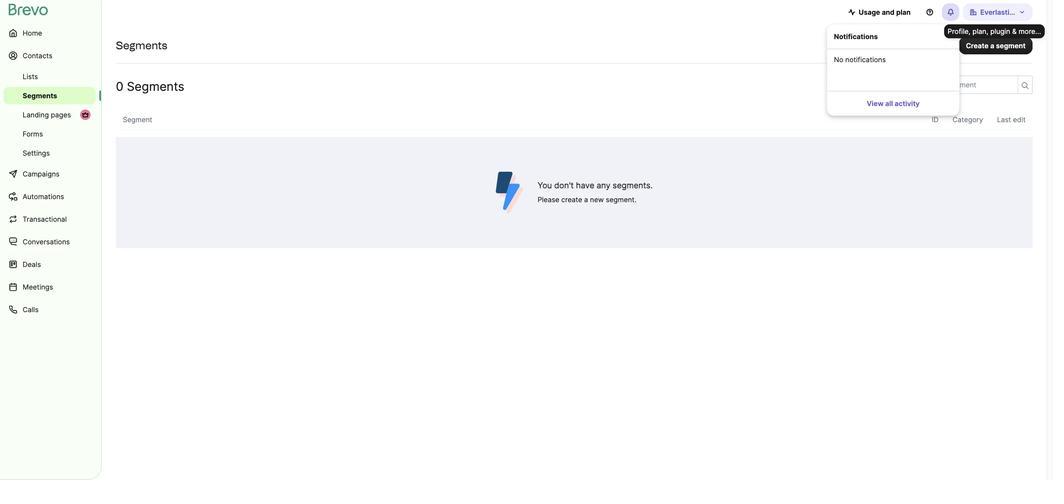 Task type: locate. For each thing, give the bounding box(es) containing it.
campaigns
[[23, 170, 60, 179]]

conversations link
[[3, 232, 96, 253]]

a down profile, plan, plugin & more...
[[991, 41, 995, 50]]

no notifications
[[834, 55, 886, 64]]

create a segment
[[966, 41, 1026, 50]]

a left new
[[584, 196, 588, 204]]

lists link
[[3, 68, 96, 85]]

campaigns link
[[3, 164, 96, 185]]

segments
[[116, 39, 167, 52], [127, 79, 184, 94], [23, 91, 57, 100]]

id
[[932, 115, 939, 124]]

profile,
[[948, 27, 971, 36]]

search button
[[1018, 77, 1033, 93]]

have
[[576, 181, 595, 191]]

a inside create a segment "button"
[[991, 41, 995, 50]]

please
[[538, 196, 560, 204]]

contacts
[[23, 51, 52, 60]]

please create a new segment.
[[538, 196, 637, 204]]

new
[[590, 196, 604, 204]]

Search for a segment search field
[[903, 76, 1015, 94]]

contacts link
[[3, 45, 96, 66]]

plan
[[897, 8, 911, 17]]

segments up landing
[[23, 91, 57, 100]]

1 vertical spatial a
[[584, 196, 588, 204]]

landing
[[23, 111, 49, 119]]

plan,
[[973, 27, 989, 36]]

lists
[[23, 72, 38, 81]]

0 vertical spatial a
[[991, 41, 995, 50]]

everlasting ethereal button
[[963, 3, 1048, 21]]

1 horizontal spatial a
[[991, 41, 995, 50]]

create
[[562, 196, 582, 204]]

segment
[[996, 41, 1026, 50]]

more...
[[1019, 27, 1042, 36]]

view all activity link
[[831, 95, 956, 112]]

0 segments
[[116, 79, 184, 94]]

everlasting ethereal
[[981, 8, 1048, 17]]

profile, plan, plugin & more...
[[948, 27, 1042, 36]]

deals
[[23, 261, 41, 269]]

category
[[953, 115, 983, 124]]

landing pages
[[23, 111, 71, 119]]

a
[[991, 41, 995, 50], [584, 196, 588, 204]]

you
[[538, 181, 552, 191]]

segments.
[[613, 181, 653, 191]]

pages
[[51, 111, 71, 119]]

edit
[[1013, 115, 1026, 124]]

landing pages link
[[3, 106, 96, 124]]

calls
[[23, 306, 39, 315]]



Task type: describe. For each thing, give the bounding box(es) containing it.
everlasting
[[981, 8, 1018, 17]]

settings link
[[3, 145, 96, 162]]

view all activity
[[867, 99, 920, 108]]

usage and plan button
[[842, 3, 918, 21]]

ethereal
[[1020, 8, 1048, 17]]

segments inside 'link'
[[23, 91, 57, 100]]

transactional
[[23, 215, 67, 224]]

automations link
[[3, 186, 96, 207]]

and
[[882, 8, 895, 17]]

you don't have any segments.
[[538, 181, 653, 191]]

meetings
[[23, 283, 53, 292]]

0
[[116, 79, 123, 94]]

settings
[[23, 149, 50, 158]]

home link
[[3, 23, 96, 44]]

profile, plan, plugin & more... tooltip
[[945, 24, 1045, 38]]

activity
[[895, 99, 920, 108]]

forms
[[23, 130, 43, 139]]

notifications
[[834, 32, 878, 41]]

forms link
[[3, 125, 96, 143]]

segment.
[[606, 196, 637, 204]]

last edit
[[997, 115, 1026, 124]]

deals link
[[3, 254, 96, 275]]

usage and plan
[[859, 8, 911, 17]]

don't
[[554, 181, 574, 191]]

segments up '0 segments'
[[116, 39, 167, 52]]

transactional link
[[3, 209, 96, 230]]

notifications
[[846, 55, 886, 64]]

0 horizontal spatial a
[[584, 196, 588, 204]]

create a segment button
[[959, 37, 1033, 54]]

create
[[966, 41, 989, 50]]

segments right 0
[[127, 79, 184, 94]]

plugin
[[991, 27, 1011, 36]]

last
[[997, 115, 1011, 124]]

segment
[[123, 115, 152, 124]]

segments link
[[3, 87, 96, 105]]

any
[[597, 181, 611, 191]]

left___rvooi image
[[82, 112, 89, 119]]

meetings link
[[3, 277, 96, 298]]

all
[[886, 99, 893, 108]]

automations
[[23, 193, 64, 201]]

&
[[1013, 27, 1017, 36]]

search image
[[1022, 82, 1029, 89]]

view
[[867, 99, 884, 108]]

no
[[834, 55, 844, 64]]

calls link
[[3, 300, 96, 321]]

home
[[23, 29, 42, 37]]

usage
[[859, 8, 880, 17]]

conversations
[[23, 238, 70, 247]]



Task type: vqa. For each thing, say whether or not it's contained in the screenshot.
per
no



